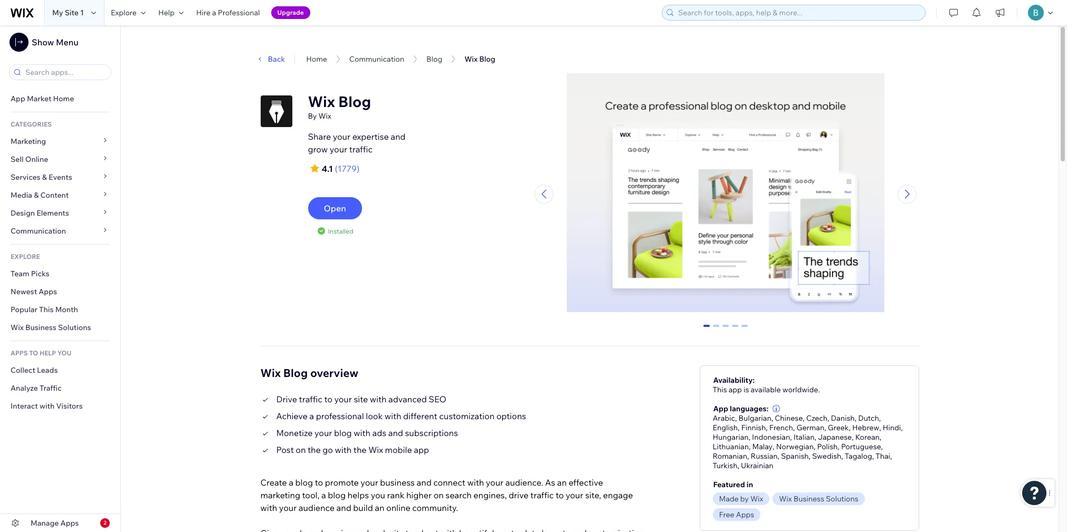 Task type: locate. For each thing, give the bounding box(es) containing it.
0 vertical spatial 1
[[80, 8, 84, 17]]

wix blog logo image
[[261, 96, 292, 127]]

your down the marketing
[[279, 503, 297, 513]]

& inside 'link'
[[42, 173, 47, 182]]

to left site,
[[556, 490, 564, 501]]

interact with visitors link
[[0, 398, 120, 415]]

to up professional
[[324, 394, 332, 405]]

explore
[[111, 8, 137, 17]]

a up the marketing
[[289, 478, 293, 488]]

1 vertical spatial business
[[794, 494, 824, 504]]

hungarian
[[713, 433, 749, 442]]

1 horizontal spatial the
[[354, 445, 367, 455]]

lithuanian
[[713, 442, 749, 452]]

blog inside 'wix blog by wix'
[[338, 92, 371, 111]]

1 vertical spatial on
[[434, 490, 444, 501]]

blog down 'promote'
[[328, 490, 346, 501]]

the
[[308, 445, 321, 455], [354, 445, 367, 455]]

availability:
[[713, 376, 755, 385]]

to up tool,
[[315, 478, 323, 488]]

design
[[11, 209, 35, 218]]

2 horizontal spatial apps
[[736, 510, 754, 520]]

0 horizontal spatial wix business solutions
[[11, 323, 91, 333]]

app inside sidebar element
[[11, 94, 25, 103]]

1 horizontal spatial on
[[434, 490, 444, 501]]

your up engines,
[[486, 478, 504, 488]]

your up you
[[361, 478, 378, 488]]

0 horizontal spatial wix business solutions link
[[0, 319, 120, 337]]

app up english
[[713, 404, 728, 414]]

traffic
[[40, 384, 62, 393]]

as
[[545, 478, 555, 488]]

communication link inside sidebar element
[[0, 222, 120, 240]]

analyze traffic
[[11, 384, 62, 393]]

market
[[27, 94, 51, 103]]

your up 4.1 ( 1779 )
[[330, 144, 347, 155]]

1
[[80, 8, 84, 17], [714, 325, 719, 334]]

1 horizontal spatial app
[[729, 385, 742, 395]]

1 horizontal spatial solutions
[[826, 494, 859, 504]]

this inside availability: this app is available worldwide.
[[713, 385, 727, 395]]

hire a professional link
[[190, 0, 266, 25]]

0 horizontal spatial the
[[308, 445, 321, 455]]

0 horizontal spatial &
[[34, 191, 39, 200]]

home inside sidebar element
[[53, 94, 74, 103]]

with inside interact with visitors link
[[40, 402, 55, 411]]

helps
[[348, 490, 369, 501]]

with right look
[[385, 411, 401, 422]]

2 horizontal spatial traffic
[[531, 490, 554, 501]]

installed
[[328, 227, 353, 235]]

1 vertical spatial solutions
[[826, 494, 859, 504]]

solutions down "swedish"
[[826, 494, 859, 504]]

apps for free apps
[[736, 510, 754, 520]]

0 horizontal spatial communication link
[[0, 222, 120, 240]]

and
[[391, 131, 406, 142], [388, 428, 403, 438], [417, 478, 432, 488], [337, 503, 351, 513], [354, 528, 369, 533], [572, 528, 587, 533]]

0 horizontal spatial on
[[296, 445, 306, 455]]

to
[[324, 394, 332, 405], [315, 478, 323, 488], [556, 490, 564, 501]]

apps down "by"
[[736, 510, 754, 520]]

2 vertical spatial to
[[556, 490, 564, 501]]

overview
[[310, 366, 358, 380]]

apps up the popular this month
[[39, 287, 57, 297]]

2 left 3
[[724, 325, 728, 334]]

tagalog
[[845, 452, 872, 461]]

0 horizontal spatial traffic
[[299, 394, 322, 405]]

higher
[[406, 490, 432, 501]]

0 horizontal spatial 2
[[104, 520, 107, 527]]

worldwide.
[[783, 385, 820, 395]]

home right market
[[53, 94, 74, 103]]

and inside share your expertise and grow your traffic
[[391, 131, 406, 142]]

1 horizontal spatial app
[[713, 404, 728, 414]]

0 horizontal spatial app
[[414, 445, 429, 455]]

wix inside sidebar element
[[11, 323, 24, 333]]

marketing
[[11, 137, 46, 146]]

1 vertical spatial wix business solutions
[[779, 494, 859, 504]]

danish
[[831, 414, 855, 423]]

wix business solutions link down month
[[0, 319, 120, 337]]

grow
[[308, 144, 328, 155]]

on
[[296, 445, 306, 455], [434, 490, 444, 501]]

0 vertical spatial traffic
[[349, 144, 373, 155]]

business down the popular this month
[[25, 323, 56, 333]]

month
[[55, 305, 78, 315]]

app left market
[[11, 94, 25, 103]]

solutions down month
[[58, 323, 91, 333]]

apps for newest apps
[[39, 287, 57, 297]]

0 vertical spatial solutions
[[58, 323, 91, 333]]

1 horizontal spatial &
[[42, 173, 47, 182]]

stand
[[401, 528, 424, 533]]

0 vertical spatial wix business solutions link
[[0, 319, 120, 337]]

app down the subscriptions
[[414, 445, 429, 455]]

chinese
[[775, 414, 803, 423]]

0 vertical spatial on
[[296, 445, 306, 455]]

to
[[29, 349, 38, 357]]

audience.
[[506, 478, 543, 488]]

1 horizontal spatial to
[[324, 394, 332, 405]]

0 horizontal spatial apps
[[39, 287, 57, 297]]

wix business solutions down the popular this month
[[11, 323, 91, 333]]

and right the expertise
[[391, 131, 406, 142]]

1 horizontal spatial 1
[[714, 325, 719, 334]]

analyze traffic link
[[0, 380, 120, 398]]

app for app languages:
[[713, 404, 728, 414]]

apps for manage apps
[[60, 519, 79, 528]]

blog link
[[427, 54, 442, 64]]

1 vertical spatial &
[[34, 191, 39, 200]]

you
[[371, 490, 385, 501]]

2 horizontal spatial to
[[556, 490, 564, 501]]

1 vertical spatial app
[[414, 445, 429, 455]]

1 vertical spatial app
[[713, 404, 728, 414]]

0 horizontal spatial this
[[39, 305, 54, 315]]

hire a professional
[[196, 8, 260, 17]]

with down traffic
[[40, 402, 55, 411]]

your right share
[[333, 131, 351, 142]]

site
[[354, 394, 368, 405]]

an down you
[[375, 503, 385, 513]]

post on the go with the wix mobile app
[[276, 445, 429, 455]]

0 vertical spatial wix business solutions
[[11, 323, 91, 333]]

manage apps
[[31, 519, 79, 528]]

home
[[306, 54, 327, 64], [53, 94, 74, 103]]

1 right 0
[[714, 325, 719, 334]]

languages:
[[730, 404, 769, 414]]

traffic down as
[[531, 490, 554, 501]]

this left is
[[713, 385, 727, 395]]

seo
[[429, 394, 447, 405]]

0 vertical spatial &
[[42, 173, 47, 182]]

1 vertical spatial 2
[[104, 520, 107, 527]]

marketing link
[[0, 133, 120, 150]]

wix business solutions down "swedish"
[[779, 494, 859, 504]]

0 vertical spatial app
[[11, 94, 25, 103]]

design elements
[[11, 209, 69, 218]]

build
[[353, 503, 373, 513]]

analyze
[[11, 384, 38, 393]]

made by wix link
[[713, 493, 773, 506]]

2 vertical spatial traffic
[[531, 490, 554, 501]]

2 the from the left
[[354, 445, 367, 455]]

1 vertical spatial communication link
[[0, 222, 120, 240]]

0 horizontal spatial app
[[11, 94, 25, 103]]

1 vertical spatial an
[[375, 503, 385, 513]]

this
[[39, 305, 54, 315], [713, 385, 727, 395]]

blog inside wix blog button
[[479, 54, 496, 64]]

with right "go"
[[335, 445, 352, 455]]

connect
[[434, 478, 466, 488]]

a for blog
[[289, 478, 293, 488]]

drive traffic to your site with advanced seo
[[276, 394, 447, 405]]

picks
[[31, 269, 49, 279]]

romanian
[[713, 452, 747, 461]]

a right hire
[[212, 8, 216, 17]]

& right "media"
[[34, 191, 39, 200]]

wix business solutions inside sidebar element
[[11, 323, 91, 333]]

on up the community.
[[434, 490, 444, 501]]

collect leads
[[11, 366, 58, 375]]

give
[[261, 528, 278, 533]]

apps
[[39, 287, 57, 297], [736, 510, 754, 520], [60, 519, 79, 528]]

blog down professional
[[334, 428, 352, 438]]

1 vertical spatial communication
[[11, 226, 68, 236]]

you
[[57, 349, 71, 357]]

1 right site on the left of the page
[[80, 8, 84, 17]]

1 horizontal spatial home
[[306, 54, 327, 64]]

app market home link
[[0, 90, 120, 108]]

share your expertise and grow your traffic
[[308, 131, 406, 155]]

2 right manage apps
[[104, 520, 107, 527]]

a right achieve
[[310, 411, 314, 422]]

media
[[11, 191, 32, 200]]

create
[[261, 478, 287, 488]]

0 vertical spatial an
[[557, 478, 567, 488]]

1 horizontal spatial business
[[794, 494, 824, 504]]

indonesian
[[752, 433, 790, 442]]

2 inside sidebar element
[[104, 520, 107, 527]]

this inside "link"
[[39, 305, 54, 315]]

traffic down the expertise
[[349, 144, 373, 155]]

0 vertical spatial this
[[39, 305, 54, 315]]

this left month
[[39, 305, 54, 315]]

with
[[370, 394, 387, 405], [40, 402, 55, 411], [385, 411, 401, 422], [354, 428, 371, 438], [335, 445, 352, 455], [467, 478, 484, 488], [261, 503, 277, 513], [441, 528, 457, 533]]

events
[[49, 173, 72, 182]]

2 vertical spatial blog
[[328, 490, 346, 501]]

open button
[[308, 197, 362, 220]]

1 horizontal spatial apps
[[60, 519, 79, 528]]

solutions
[[58, 323, 91, 333], [826, 494, 859, 504]]

your right give
[[280, 528, 298, 533]]

and down helps
[[337, 503, 351, 513]]

0 horizontal spatial home
[[53, 94, 74, 103]]

italian
[[794, 433, 815, 442]]

0 horizontal spatial communication
[[11, 226, 68, 236]]

wix business solutions link
[[0, 319, 120, 337], [773, 493, 868, 506]]

1 horizontal spatial this
[[713, 385, 727, 395]]

traffic right drive
[[299, 394, 322, 405]]

this for availability:
[[713, 385, 727, 395]]

1 horizontal spatial traffic
[[349, 144, 373, 155]]

team
[[11, 269, 29, 279]]

1 horizontal spatial an
[[557, 478, 567, 488]]

traffic inside create a blog to promote your business and connect with your audience. as an effective marketing tool, a blog helps you rank higher on search engines, drive traffic to your site, engage with your audience and build an online community. give your brand a voice and make it stand out with beautiful, up-to-date layouts and customizat
[[531, 490, 554, 501]]

with right site
[[370, 394, 387, 405]]

your
[[333, 131, 351, 142], [330, 144, 347, 155], [334, 394, 352, 405], [315, 428, 332, 438], [361, 478, 378, 488], [486, 478, 504, 488], [566, 490, 583, 501], [279, 503, 297, 513], [280, 528, 298, 533]]

the left "go"
[[308, 445, 321, 455]]

0 horizontal spatial business
[[25, 323, 56, 333]]

wix business solutions
[[11, 323, 91, 333], [779, 494, 859, 504]]

with down the marketing
[[261, 503, 277, 513]]

& left events
[[42, 173, 47, 182]]

newest
[[11, 287, 37, 297]]

app
[[11, 94, 25, 103], [713, 404, 728, 414]]

collect
[[11, 366, 35, 375]]

communication
[[349, 54, 404, 64], [11, 226, 68, 236]]

show
[[32, 37, 54, 48]]

app left is
[[729, 385, 742, 395]]

0 vertical spatial app
[[729, 385, 742, 395]]

sidebar element
[[0, 25, 121, 533]]

an right as
[[557, 478, 567, 488]]

0 vertical spatial to
[[324, 394, 332, 405]]

0 vertical spatial communication
[[349, 54, 404, 64]]

1 horizontal spatial wix business solutions link
[[773, 493, 868, 506]]

wix business solutions link down "swedish"
[[773, 493, 868, 506]]

1 the from the left
[[308, 445, 321, 455]]

0 vertical spatial communication link
[[349, 54, 404, 64]]

1 vertical spatial home
[[53, 94, 74, 103]]

0 vertical spatial 2
[[724, 325, 728, 334]]

0 vertical spatial business
[[25, 323, 56, 333]]

1 vertical spatial to
[[315, 478, 323, 488]]

4.1
[[322, 164, 333, 174]]

on right post
[[296, 445, 306, 455]]

achieve a professional look with different customization options
[[276, 411, 526, 422]]

1 vertical spatial blog
[[295, 478, 313, 488]]

blog
[[334, 428, 352, 438], [295, 478, 313, 488], [328, 490, 346, 501]]

availability: this app is available worldwide.
[[713, 376, 820, 395]]

1 vertical spatial this
[[713, 385, 727, 395]]

blog for wix blog overview
[[283, 366, 308, 380]]

home right back at the left of the page
[[306, 54, 327, 64]]

0 horizontal spatial solutions
[[58, 323, 91, 333]]

blog up tool,
[[295, 478, 313, 488]]

business down spanish
[[794, 494, 824, 504]]

the down 'monetize your blog with ads and subscriptions'
[[354, 445, 367, 455]]

by
[[741, 494, 749, 504]]

0 horizontal spatial to
[[315, 478, 323, 488]]

apps right the manage
[[60, 519, 79, 528]]

design elements link
[[0, 204, 120, 222]]

0 vertical spatial blog
[[334, 428, 352, 438]]



Task type: describe. For each thing, give the bounding box(es) containing it.
promote
[[325, 478, 359, 488]]

& for content
[[34, 191, 39, 200]]

and right 'ads'
[[388, 428, 403, 438]]

your up "go"
[[315, 428, 332, 438]]

app inside availability: this app is available worldwide.
[[729, 385, 742, 395]]

1 vertical spatial wix business solutions link
[[773, 493, 868, 506]]

your up professional
[[334, 394, 352, 405]]

czech
[[807, 414, 828, 423]]

business
[[380, 478, 415, 488]]

mobile
[[385, 445, 412, 455]]

menu
[[56, 37, 78, 48]]

upgrade button
[[271, 6, 310, 19]]

and up the higher
[[417, 478, 432, 488]]

professional
[[218, 8, 260, 17]]

made
[[719, 494, 739, 504]]

english
[[713, 423, 738, 433]]

1 vertical spatial traffic
[[299, 394, 322, 405]]

1 horizontal spatial wix business solutions
[[779, 494, 859, 504]]

0 vertical spatial home
[[306, 54, 327, 64]]

services & events
[[11, 173, 72, 182]]

blog for with
[[334, 428, 352, 438]]

1 vertical spatial 1
[[714, 325, 719, 334]]

your down 'effective' on the bottom
[[566, 490, 583, 501]]

korean
[[856, 433, 880, 442]]

options
[[497, 411, 526, 422]]

in
[[747, 480, 753, 490]]

manage
[[31, 519, 59, 528]]

turkish
[[713, 461, 738, 471]]

wix inside 'link'
[[751, 494, 763, 504]]

on inside create a blog to promote your business and connect with your audience. as an effective marketing tool, a blog helps you rank higher on search engines, drive traffic to your site, engage with your audience and build an online community. give your brand a voice and make it stand out with beautiful, up-to-date layouts and customizat
[[434, 490, 444, 501]]

post
[[276, 445, 294, 455]]

Search for tools, apps, help & more... field
[[675, 5, 922, 20]]

solutions inside sidebar element
[[58, 323, 91, 333]]

content
[[40, 191, 69, 200]]

made by wix
[[719, 494, 763, 504]]

my
[[52, 8, 63, 17]]

with left 'ads'
[[354, 428, 371, 438]]

achieve
[[276, 411, 308, 422]]

a for professional
[[310, 411, 314, 422]]

and right layouts
[[572, 528, 587, 533]]

with up engines,
[[467, 478, 484, 488]]

wix inside button
[[465, 54, 478, 64]]

online
[[25, 155, 48, 164]]

drive
[[276, 394, 297, 405]]

newest apps link
[[0, 283, 120, 301]]

1 horizontal spatial communication
[[349, 54, 404, 64]]

ads
[[372, 428, 386, 438]]

home link
[[306, 54, 327, 64]]

featured
[[713, 480, 745, 490]]

Search apps... field
[[22, 65, 108, 80]]

categories
[[11, 120, 52, 128]]

traffic inside share your expertise and grow your traffic
[[349, 144, 373, 155]]

out
[[426, 528, 439, 533]]

beautiful,
[[459, 528, 496, 533]]

help
[[158, 8, 175, 17]]

thai
[[876, 452, 891, 461]]

apps
[[11, 349, 28, 357]]

it
[[394, 528, 400, 533]]

and right voice
[[354, 528, 369, 533]]

open
[[324, 203, 346, 214]]

russian
[[751, 452, 778, 461]]

arabic
[[713, 414, 735, 423]]

wix blog by wix
[[308, 92, 371, 121]]

4
[[743, 325, 747, 334]]

featured in
[[713, 480, 753, 490]]

different
[[403, 411, 437, 422]]

blog for wix blog by wix
[[338, 92, 371, 111]]

upgrade
[[277, 8, 304, 16]]

brand
[[300, 528, 323, 533]]

norwegian
[[776, 442, 814, 452]]

effective
[[569, 478, 603, 488]]

site
[[65, 8, 79, 17]]

0 horizontal spatial 1
[[80, 8, 84, 17]]

communication inside sidebar element
[[11, 226, 68, 236]]

& for events
[[42, 173, 47, 182]]

visitors
[[56, 402, 83, 411]]

sell
[[11, 155, 24, 164]]

with right out
[[441, 528, 457, 533]]

popular
[[11, 305, 37, 315]]

wix blog preview 0 image
[[567, 73, 885, 315]]

explore
[[11, 253, 40, 261]]

services & events link
[[0, 168, 120, 186]]

media & content link
[[0, 186, 120, 204]]

1 horizontal spatial 2
[[724, 325, 728, 334]]

marketing
[[261, 490, 300, 501]]

tool,
[[302, 490, 320, 501]]

leads
[[37, 366, 58, 375]]

finnish
[[742, 423, 766, 433]]

a right tool,
[[321, 490, 326, 501]]

date
[[522, 528, 540, 533]]

0 horizontal spatial an
[[375, 503, 385, 513]]

bulgarian
[[739, 414, 772, 423]]

to-
[[511, 528, 522, 533]]

popular this month
[[11, 305, 78, 315]]

free
[[719, 510, 735, 520]]

3
[[733, 325, 738, 334]]

professional
[[316, 411, 364, 422]]

team picks
[[11, 269, 49, 279]]

this for popular
[[39, 305, 54, 315]]

subscriptions
[[405, 428, 458, 438]]

greek
[[828, 423, 849, 433]]

online
[[386, 503, 410, 513]]

portuguese
[[841, 442, 881, 452]]

a left voice
[[325, 528, 330, 533]]

community.
[[412, 503, 458, 513]]

)
[[357, 164, 360, 174]]

1 horizontal spatial communication link
[[349, 54, 404, 64]]

drive
[[509, 490, 529, 501]]

a for professional
[[212, 8, 216, 17]]

blog for to
[[295, 478, 313, 488]]

wix blog overview
[[261, 366, 358, 380]]

arabic , bulgarian , chinese , czech , danish , dutch , english , finnish , french , german , greek , hebrew , hindi , hungarian , indonesian , italian , japanese , korean , lithuanian , malay , norwegian , polish , portuguese , romanian , russian , spanish , swedish , tagalog , thai , turkish , ukrainian
[[713, 414, 905, 471]]

business inside sidebar element
[[25, 323, 56, 333]]

site,
[[585, 490, 601, 501]]

by
[[308, 111, 317, 121]]

hire
[[196, 8, 211, 17]]

blog for wix blog
[[479, 54, 496, 64]]

app for app market home
[[11, 94, 25, 103]]

swedish
[[812, 452, 842, 461]]



Task type: vqa. For each thing, say whether or not it's contained in the screenshot.
Korean
yes



